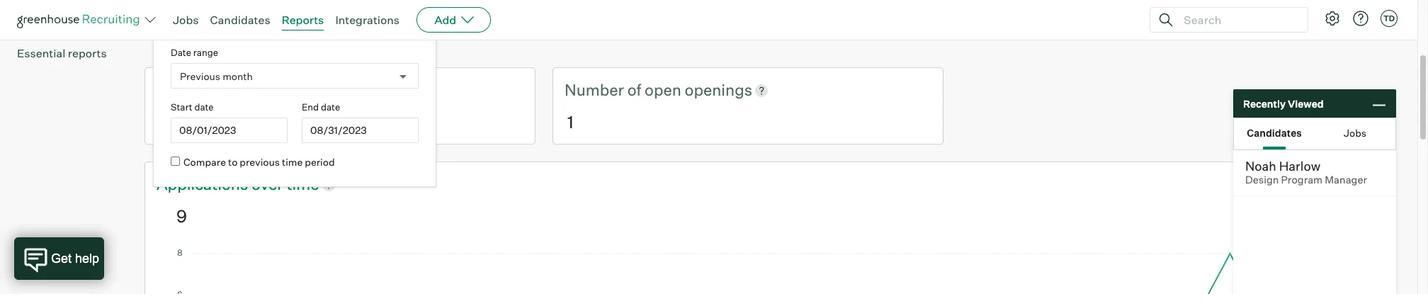 Task type: vqa. For each thing, say whether or not it's contained in the screenshot.
"primary"
no



Task type: describe. For each thing, give the bounding box(es) containing it.
date range
[[171, 47, 218, 58]]

over
[[252, 174, 283, 193]]

of
[[628, 80, 641, 99]]

candidates link
[[210, 13, 270, 27]]

1 vertical spatial previous month
[[180, 70, 253, 82]]

essential reports
[[17, 46, 107, 60]]

applications link
[[157, 174, 252, 195]]

range
[[193, 47, 218, 58]]

2 jun from the left
[[359, 45, 377, 58]]

1 vertical spatial time
[[287, 174, 319, 193]]

jun 29 - sep 27, 2023 compared to mar 31 - jun 28, 2023
[[153, 45, 422, 58]]

number of open
[[565, 80, 685, 99]]

Search text field
[[1180, 10, 1295, 30]]

end
[[302, 101, 319, 113]]

qualified
[[157, 80, 225, 99]]

1 2023 from the left
[[231, 45, 256, 58]]

2 2023 from the left
[[397, 45, 422, 58]]

open
[[645, 80, 681, 99]]

previous
[[240, 156, 280, 168]]

program
[[1281, 174, 1323, 186]]

design
[[1246, 174, 1279, 186]]

compare
[[184, 156, 226, 168]]

reports
[[68, 46, 107, 60]]

date for end date
[[321, 101, 340, 113]]

xychart image
[[176, 249, 1320, 294]]

compared
[[258, 45, 305, 58]]

noah
[[1246, 158, 1277, 174]]

integrations link
[[335, 13, 400, 27]]

over link
[[252, 174, 287, 195]]

td button
[[1381, 10, 1398, 27]]

start
[[171, 101, 192, 113]]

0 horizontal spatial to
[[228, 156, 238, 168]]

integrations
[[335, 13, 400, 27]]

recently viewed
[[1243, 97, 1324, 109]]

period
[[305, 156, 335, 168]]

greenhouse recruiting image
[[17, 11, 145, 28]]

1 jun from the left
[[153, 45, 171, 58]]

add button
[[417, 7, 491, 33]]



Task type: locate. For each thing, give the bounding box(es) containing it.
date
[[194, 101, 214, 113], [321, 101, 340, 113]]

jun left 29
[[153, 45, 171, 58]]

to up applications over
[[228, 156, 238, 168]]

manager
[[1325, 174, 1367, 186]]

previous inside button
[[169, 8, 210, 20]]

29
[[173, 45, 186, 58]]

td button
[[1378, 7, 1401, 30]]

9
[[176, 205, 187, 227]]

0 vertical spatial time
[[282, 156, 303, 168]]

0 horizontal spatial 2023
[[231, 45, 256, 58]]

configure image
[[1324, 10, 1341, 27]]

1 horizontal spatial 2023
[[397, 45, 422, 58]]

0 horizontal spatial jun
[[153, 45, 171, 58]]

jobs link
[[173, 13, 199, 27]]

0 horizontal spatial -
[[188, 45, 192, 58]]

previous up 29
[[169, 8, 210, 20]]

1 horizontal spatial candidates
[[1247, 126, 1302, 139]]

28,
[[379, 45, 395, 58]]

-
[[188, 45, 192, 58], [352, 45, 357, 58]]

previous month up sep
[[169, 8, 242, 20]]

month down 27,
[[223, 70, 253, 82]]

time up time link
[[282, 156, 303, 168]]

jobs
[[173, 13, 199, 27]]

candidates link
[[225, 79, 305, 101]]

essential reports link
[[17, 45, 125, 62]]

1 - from the left
[[188, 45, 192, 58]]

1 horizontal spatial jun
[[359, 45, 377, 58]]

harlow
[[1279, 158, 1321, 174]]

jun left 28,
[[359, 45, 377, 58]]

to
[[308, 45, 317, 58], [228, 156, 238, 168]]

2023 right 27,
[[231, 45, 256, 58]]

0 vertical spatial candidates
[[210, 13, 270, 27]]

time
[[282, 156, 303, 168], [287, 174, 319, 193]]

27,
[[215, 45, 229, 58]]

candidates down recently viewed
[[1247, 126, 1302, 139]]

compare to previous time period
[[184, 156, 335, 168]]

dashboards
[[17, 17, 84, 31]]

start date
[[171, 101, 214, 113]]

- right 31
[[352, 45, 357, 58]]

number
[[565, 80, 624, 99]]

date for start date
[[194, 101, 214, 113]]

0 vertical spatial previous month
[[169, 8, 242, 20]]

- right 29
[[188, 45, 192, 58]]

1 horizontal spatial date
[[321, 101, 340, 113]]

month
[[212, 8, 242, 20], [223, 70, 253, 82]]

1 vertical spatial candidates
[[1247, 126, 1302, 139]]

applications over
[[157, 174, 287, 193]]

1 horizontal spatial -
[[352, 45, 357, 58]]

08/31/2023
[[310, 124, 367, 136]]

2023 right 28,
[[397, 45, 422, 58]]

month up 27,
[[212, 8, 242, 20]]

1 date from the left
[[194, 101, 214, 113]]

0 horizontal spatial candidates
[[210, 13, 270, 27]]

previous month button
[[153, 2, 259, 27]]

to left "mar"
[[308, 45, 317, 58]]

essential
[[17, 46, 65, 60]]

add
[[434, 13, 456, 27]]

noah harlow design program manager
[[1246, 158, 1367, 186]]

0 vertical spatial previous
[[169, 8, 210, 20]]

sep
[[194, 45, 213, 58]]

0 horizontal spatial date
[[194, 101, 214, 113]]

date
[[171, 47, 191, 58]]

2 - from the left
[[352, 45, 357, 58]]

31
[[340, 45, 350, 58]]

end date
[[302, 101, 340, 113]]

openings
[[685, 80, 753, 99]]

1
[[568, 111, 574, 132]]

Compare to previous time period checkbox
[[171, 157, 180, 166]]

previous
[[169, 8, 210, 20], [180, 70, 220, 82]]

2023
[[231, 45, 256, 58], [397, 45, 422, 58]]

previous month
[[169, 8, 242, 20], [180, 70, 253, 82]]

candidates
[[225, 80, 305, 99]]

reports link
[[282, 13, 324, 27]]

candidates up 27,
[[210, 13, 270, 27]]

applications
[[157, 174, 248, 193]]

1 vertical spatial to
[[228, 156, 238, 168]]

1 vertical spatial month
[[223, 70, 253, 82]]

time link
[[287, 174, 319, 195]]

time down period
[[287, 174, 319, 193]]

td
[[1384, 13, 1395, 23]]

1 horizontal spatial to
[[308, 45, 317, 58]]

candidates
[[210, 13, 270, 27], [1247, 126, 1302, 139]]

0 vertical spatial month
[[212, 8, 242, 20]]

date down qualified "link"
[[194, 101, 214, 113]]

date right end
[[321, 101, 340, 113]]

previous down range
[[180, 70, 220, 82]]

reports
[[282, 13, 324, 27]]

08/01/2023
[[179, 124, 236, 136]]

recently
[[1243, 97, 1286, 109]]

0 vertical spatial to
[[308, 45, 317, 58]]

month inside button
[[212, 8, 242, 20]]

jun
[[153, 45, 171, 58], [359, 45, 377, 58]]

mar
[[319, 45, 338, 58]]

dashboards link
[[17, 16, 125, 33]]

qualified link
[[157, 79, 225, 101]]

previous month down 27,
[[180, 70, 253, 82]]

1 vertical spatial previous
[[180, 70, 220, 82]]

previous month inside button
[[169, 8, 242, 20]]

viewed
[[1288, 97, 1324, 109]]

2 date from the left
[[321, 101, 340, 113]]



